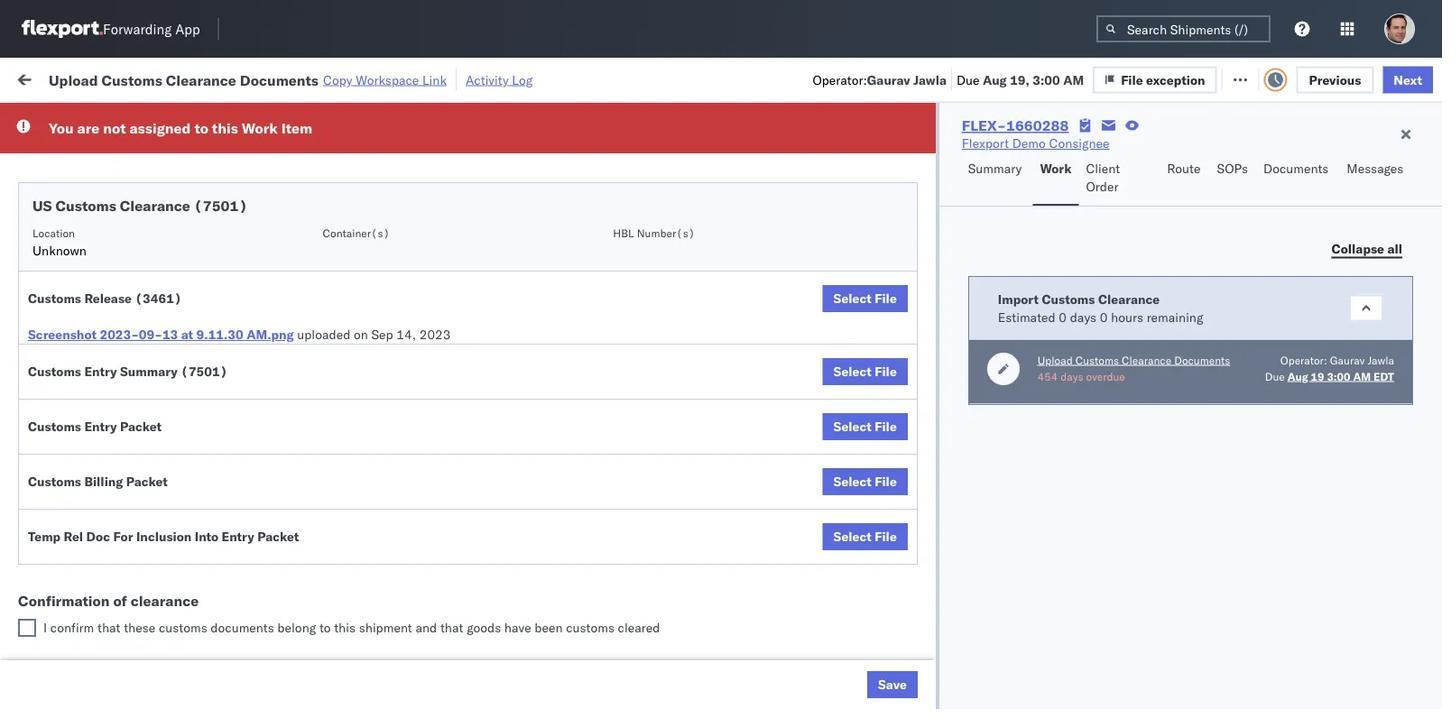 Task type: locate. For each thing, give the bounding box(es) containing it.
2 0 from the left
[[1100, 309, 1108, 325]]

import up estimated
[[998, 291, 1039, 307]]

1 confirm pickup from los angeles, ca link from the top
[[42, 368, 256, 404]]

1 otter from the left
[[670, 140, 700, 156]]

feb left 21,
[[382, 339, 404, 355]]

at
[[366, 70, 377, 86], [181, 327, 193, 343]]

file for customs billing packet
[[875, 474, 897, 490]]

0 vertical spatial 3:30 pm est, feb 17, 2023
[[291, 180, 454, 196]]

work left item
[[242, 119, 278, 137]]

entry up confirm delivery
[[84, 419, 117, 435]]

1 0 from the left
[[1059, 309, 1067, 325]]

customs billing packet
[[28, 474, 168, 490]]

9.11.30
[[196, 327, 243, 343]]

0 vertical spatial confirm pickup from los angeles, ca link
[[42, 368, 256, 404]]

2 resize handle column header from the left
[[459, 140, 480, 709]]

gaurav up aug 19 3:00 am edt button
[[1330, 353, 1365, 367]]

1 vertical spatial flxt00001977428a
[[1229, 339, 1354, 355]]

4 ca from the top
[[42, 546, 59, 561]]

customs down 'clearance'
[[159, 620, 207, 636]]

bookings for schedule delivery appointment link associated with 2:59 am est, mar 3, 2023
[[787, 657, 840, 672]]

resize handle column header for container numbers
[[1199, 140, 1220, 709]]

1 vertical spatial digital
[[993, 220, 1030, 236]]

3:30 left container(s)
[[291, 220, 318, 236]]

of up these
[[113, 592, 127, 610]]

feb for schedule pickup from los angeles international airport link
[[374, 180, 397, 196]]

1 vertical spatial mar
[[375, 657, 399, 672]]

0 horizontal spatial summary
[[120, 364, 178, 380]]

0 vertical spatial jawla
[[914, 72, 947, 87]]

4 appointment from the top
[[148, 656, 222, 672]]

upload up the by:
[[49, 71, 98, 89]]

pickup up airport
[[98, 170, 137, 186]]

bookings
[[787, 379, 840, 394], [670, 458, 723, 474], [787, 458, 840, 474], [787, 538, 840, 553], [787, 577, 840, 593], [787, 617, 840, 633], [787, 657, 840, 672]]

appointment
[[148, 139, 222, 155], [148, 219, 222, 235], [148, 338, 222, 354], [148, 656, 222, 672]]

4 schedule delivery appointment from the top
[[42, 656, 222, 672]]

schedule for second schedule pickup from los angeles, ca link from the top of the page
[[42, 528, 95, 543]]

1 horizontal spatial numbers
[[1295, 148, 1340, 161]]

4 schedule delivery appointment link from the top
[[42, 655, 222, 673]]

2 schedule from the top
[[42, 170, 95, 186]]

from inside schedule pickup from los angeles international airport
[[140, 170, 167, 186]]

1977428 up 454
[[1035, 339, 1090, 355]]

5 schedule from the top
[[42, 338, 95, 354]]

2 schedule pickup from los angeles, ca from the top
[[42, 528, 243, 561]]

am
[[1063, 72, 1084, 87], [321, 140, 342, 156], [1353, 370, 1371, 383], [321, 458, 342, 474], [321, 538, 342, 553], [321, 617, 342, 633], [321, 657, 342, 672]]

4 resize handle column header from the left
[[639, 140, 661, 709]]

delivery inside confirm delivery link
[[91, 457, 137, 473]]

upload customs clearance documents button up the (3461)
[[42, 249, 256, 287]]

entry down 2023-
[[84, 364, 117, 380]]

2 maeu1234567 from the top
[[1112, 338, 1203, 354]]

schedule down confirm
[[42, 656, 95, 672]]

1 2:59 am est, mar 3, 2023 from the top
[[291, 617, 449, 633]]

jawla up edt
[[1368, 353, 1395, 367]]

clearance inside import customs clearance estimated 0 days 0 hours remaining
[[1098, 291, 1160, 307]]

0 vertical spatial flexport demo consignee
[[962, 135, 1110, 151]]

feb for upload proof of delivery link
[[382, 498, 404, 514]]

2 that from the left
[[440, 620, 464, 636]]

017482927423
[[1229, 260, 1323, 275]]

0 vertical spatial entry
[[84, 364, 117, 380]]

2023 for schedule delivery appointment link corresponding to 10:30 pm est, feb 21, 2023
[[430, 339, 462, 355]]

delivery down the not at top left
[[98, 139, 145, 155]]

1 horizontal spatial upload customs clearance documents
[[1038, 353, 1230, 367]]

2023
[[423, 140, 455, 156], [422, 180, 454, 196], [422, 220, 454, 236], [422, 260, 454, 275], [419, 327, 451, 343], [430, 339, 462, 355], [423, 458, 455, 474], [430, 498, 462, 514], [423, 538, 455, 553], [417, 617, 449, 633], [417, 657, 449, 672]]

3 resize handle column header from the left
[[522, 140, 543, 709]]

message (10)
[[242, 70, 324, 86]]

from for confirm pickup from los angeles, ca "button" related to bookings
[[133, 369, 160, 385]]

1 select file from the top
[[834, 291, 897, 306]]

import for import customs clearance estimated 0 days 0 hours remaining
[[998, 291, 1039, 307]]

1 vertical spatial on
[[354, 327, 368, 343]]

schedule delivery appointment button for 2:59 am est, mar 3, 2023
[[42, 655, 222, 675]]

7 resize handle column header from the left
[[1081, 140, 1103, 709]]

import
[[152, 70, 193, 86], [998, 291, 1039, 307]]

4 select from the top
[[834, 474, 872, 490]]

0 vertical spatial maeu1234567
[[1112, 299, 1203, 315]]

est, down container(s)
[[344, 260, 371, 275]]

1 vertical spatial flex-1977428
[[997, 339, 1090, 355]]

1 vertical spatial packet
[[126, 474, 168, 490]]

1 : from the left
[[129, 112, 133, 125]]

1 horizontal spatial 0
[[1100, 309, 1108, 325]]

2 vertical spatial air
[[552, 498, 569, 514]]

3 select from the top
[[834, 419, 872, 435]]

you
[[49, 119, 74, 137]]

schedule for schedule delivery appointment link corresponding to 10:30 pm est, feb 21, 2023
[[42, 338, 95, 354]]

numbers inside 'container numbers'
[[1112, 155, 1157, 168]]

client for client name
[[670, 148, 699, 161]]

select file for customs entry packet
[[834, 419, 897, 435]]

upload up rel
[[42, 497, 83, 513]]

products
[[703, 140, 754, 156]]

of right proof
[[120, 497, 131, 513]]

schedule up "unknown" at top
[[42, 219, 95, 235]]

6 resize handle column header from the left
[[937, 140, 959, 709]]

2 ocean from the top
[[552, 339, 589, 355]]

ca down temp
[[42, 546, 59, 561]]

1 vertical spatial confirm pickup from los angeles, ca link
[[42, 408, 256, 444]]

air for 3:30 pm est, feb 17, 2023
[[552, 180, 569, 196]]

file exception button
[[1107, 65, 1231, 92], [1107, 65, 1231, 92], [1093, 66, 1217, 93], [1093, 66, 1217, 93]]

3 schedule from the top
[[42, 219, 95, 235]]

est, down deadline button
[[344, 180, 371, 196]]

ca
[[42, 307, 59, 323], [42, 387, 59, 403], [42, 426, 59, 442], [42, 546, 59, 561], [42, 585, 59, 601], [42, 625, 59, 641]]

angeles, for second schedule pickup from los angeles, ca link from the top of the page
[[194, 528, 243, 543]]

1 2:59 from the top
[[291, 140, 318, 156]]

2 flxt00001977428a from the top
[[1229, 339, 1354, 355]]

customs down confirm delivery
[[28, 474, 81, 490]]

2 vertical spatial demo
[[720, 657, 754, 672]]

on right link
[[449, 70, 463, 86]]

ocean for flexport
[[552, 657, 589, 672]]

0 vertical spatial work
[[196, 70, 228, 86]]

0 vertical spatial on
[[449, 70, 463, 86]]

2 2:59 from the top
[[291, 538, 318, 553]]

1 vertical spatial operator: gaurav jawla
[[1281, 353, 1395, 367]]

1 horizontal spatial work
[[242, 119, 278, 137]]

flex-1977428
[[997, 299, 1090, 315], [997, 339, 1090, 355]]

operator: gaurav jawla up llc
[[813, 72, 947, 87]]

schedule pickup from los angeles, ca for 3rd schedule pickup from los angeles, ca button from the bottom of the page
[[42, 289, 243, 323]]

schedule delivery appointment down us customs clearance (7501)
[[42, 219, 222, 235]]

aug left 19,
[[983, 72, 1007, 87]]

customs up screenshot
[[28, 291, 81, 306]]

25, up 12:00 pm est, feb 25, 2023
[[401, 458, 420, 474]]

container
[[1112, 140, 1160, 154]]

1 air from the top
[[552, 180, 569, 196]]

from
[[140, 170, 167, 186], [140, 289, 167, 305], [133, 369, 160, 385], [133, 408, 160, 424], [140, 528, 167, 543], [140, 567, 167, 583], [140, 607, 167, 623]]

from right for
[[140, 528, 167, 543]]

customs
[[102, 71, 162, 89], [55, 197, 116, 215], [86, 250, 137, 265], [28, 291, 81, 306], [1042, 291, 1095, 307], [1076, 353, 1119, 367], [28, 364, 81, 380], [28, 419, 81, 435], [28, 474, 81, 490]]

inclusion
[[136, 529, 192, 545]]

1 integration test account - western digital from the top
[[787, 180, 1030, 196]]

fcl for flexport demo consignee
[[593, 657, 616, 672]]

0 vertical spatial confirm
[[42, 369, 88, 385]]

est, right 'belong'
[[345, 617, 372, 633]]

demo123
[[1229, 379, 1290, 394]]

schedule delivery appointment button down us customs clearance (7501)
[[42, 218, 222, 238]]

pickup down customs entry summary (7501)
[[91, 408, 130, 424]]

2023 for schedule delivery appointment link related to 2:59 am est, feb 17, 2023
[[423, 140, 455, 156]]

for
[[113, 529, 133, 545]]

test
[[768, 140, 792, 156], [853, 180, 877, 196], [853, 220, 877, 236], [735, 260, 759, 275], [853, 260, 877, 275], [744, 299, 768, 315], [861, 299, 885, 315], [744, 339, 768, 355], [861, 339, 885, 355], [843, 379, 867, 394], [744, 418, 768, 434], [861, 418, 885, 434], [726, 458, 750, 474], [843, 458, 867, 474], [735, 498, 759, 514], [853, 498, 877, 514], [843, 538, 867, 553], [843, 577, 867, 593], [843, 617, 867, 633], [843, 657, 867, 672]]

0 vertical spatial confirm pickup from los angeles, ca
[[42, 369, 236, 403]]

upload inside upload proof of delivery link
[[42, 497, 83, 513]]

activity
[[466, 72, 509, 88]]

confirm down screenshot
[[42, 369, 88, 385]]

schedule delivery appointment link
[[42, 139, 222, 157], [42, 218, 222, 236], [42, 337, 222, 355], [42, 655, 222, 673]]

my work
[[18, 65, 98, 90]]

:
[[129, 112, 133, 125], [415, 112, 419, 125]]

1 mar from the top
[[375, 617, 399, 633]]

schedule delivery appointment up customs entry summary (7501)
[[42, 338, 222, 354]]

2023 for schedule pickup from los angeles international airport link
[[422, 180, 454, 196]]

schedule up screenshot
[[42, 289, 95, 305]]

file for temp rel doc for inclusion into entry packet
[[875, 529, 897, 545]]

flex- down flex-2150210
[[997, 299, 1035, 315]]

los left angeles at the top of the page
[[170, 170, 190, 186]]

1 resize handle column header from the left
[[258, 140, 280, 709]]

0 vertical spatial summary
[[968, 161, 1022, 176]]

3 air from the top
[[552, 498, 569, 514]]

entry for summary
[[84, 364, 117, 380]]

1 fcl from the top
[[593, 458, 616, 474]]

upload customs clearance documents copy workspace link
[[49, 71, 447, 89]]

1 vertical spatial ocean lcl
[[552, 339, 615, 355]]

1 vertical spatial lcl
[[593, 339, 615, 355]]

schedule down you
[[42, 139, 95, 155]]

0 vertical spatial western
[[942, 180, 989, 196]]

upload for upload customs clearance documents button to the bottom
[[1038, 353, 1073, 367]]

us customs clearance (7501)
[[32, 197, 248, 215]]

1 vertical spatial work
[[242, 119, 278, 137]]

delivery up customs entry summary (7501)
[[98, 338, 145, 354]]

packet up upload proof of delivery
[[126, 474, 168, 490]]

of inside button
[[120, 497, 131, 513]]

client name button
[[661, 144, 760, 162]]

3:00
[[1033, 72, 1060, 87], [291, 260, 318, 275], [1327, 370, 1351, 383], [291, 458, 318, 474]]

0 vertical spatial mar
[[375, 617, 399, 633]]

digital down summary button
[[993, 220, 1030, 236]]

delivery inside upload proof of delivery link
[[134, 497, 181, 513]]

3 schedule pickup from los angeles, ca from the top
[[42, 567, 243, 601]]

1 horizontal spatial due
[[1265, 370, 1285, 383]]

bookings test consignee
[[787, 379, 931, 394], [670, 458, 814, 474], [787, 458, 931, 474], [787, 538, 931, 553], [787, 577, 931, 593], [787, 617, 931, 633], [787, 657, 931, 672]]

next
[[1394, 72, 1423, 87]]

maeu1234567 for schedule delivery appointment
[[1112, 338, 1203, 354]]

flexport. image
[[22, 20, 103, 38]]

pickup for 2nd schedule pickup from los angeles, ca button
[[98, 567, 137, 583]]

billing
[[84, 474, 123, 490]]

1 vertical spatial to
[[319, 620, 331, 636]]

6 schedule from the top
[[42, 528, 95, 543]]

1 vertical spatial maeu1234567
[[1112, 338, 1203, 354]]

4 schedule delivery appointment button from the top
[[42, 655, 222, 675]]

1 vertical spatial of
[[113, 592, 127, 610]]

bookings for confirm delivery link on the bottom of the page
[[787, 458, 840, 474]]

1 vertical spatial demo
[[720, 538, 754, 553]]

import inside button
[[152, 70, 193, 86]]

0 vertical spatial integration test account - western digital
[[787, 180, 1030, 196]]

western down summary button
[[942, 220, 989, 236]]

save
[[878, 677, 907, 693]]

import work button
[[145, 58, 235, 98]]

rel
[[64, 529, 83, 545]]

ca for 1st schedule pickup from los angeles, ca link from the top of the page
[[42, 307, 59, 323]]

2 appointment from the top
[[148, 219, 222, 235]]

1 vertical spatial ocean fcl
[[552, 617, 616, 633]]

fcl
[[593, 458, 616, 474], [593, 617, 616, 633], [593, 657, 616, 672]]

pickup inside schedule pickup from los angeles international airport
[[98, 170, 137, 186]]

los right these
[[170, 607, 190, 623]]

schedule up the confirmation
[[42, 567, 95, 583]]

1 vertical spatial (7501)
[[181, 364, 228, 380]]

1 vertical spatial confirm pickup from los angeles, ca button
[[42, 408, 256, 445]]

17, down snoozed : no
[[401, 140, 420, 156]]

upload customs clearance documents up overdue
[[1038, 353, 1230, 367]]

2 schedule pickup from los angeles, ca button from the top
[[42, 566, 256, 604]]

work up status : ready for work, blocked, in progress
[[196, 70, 228, 86]]

confirm inside confirm delivery link
[[42, 457, 88, 473]]

workitem button
[[11, 144, 262, 162]]

import work
[[152, 70, 228, 86]]

flexport demo consignee for 2:59 am est, feb 28, 2023
[[670, 538, 818, 553]]

1 vertical spatial days
[[1061, 370, 1084, 383]]

belong
[[277, 620, 316, 636]]

ocean for otter
[[552, 140, 589, 156]]

0 vertical spatial schedule pickup from los angeles, ca button
[[42, 288, 256, 326]]

2 schedule delivery appointment from the top
[[42, 219, 222, 235]]

schedule inside schedule pickup from los angeles international airport
[[42, 170, 95, 186]]

to right for
[[194, 119, 208, 137]]

25, up 28, on the left bottom of the page
[[407, 498, 427, 514]]

aug
[[983, 72, 1007, 87], [1288, 370, 1308, 383]]

2 confirm pickup from los angeles, ca from the top
[[42, 408, 236, 442]]

angeles, for confirm pickup from los angeles, ca link corresponding to honeywell
[[186, 408, 236, 424]]

1 confirm pickup from los angeles, ca from the top
[[42, 369, 236, 403]]

1 western from the top
[[942, 180, 989, 196]]

on
[[825, 260, 843, 275], [942, 260, 961, 275], [825, 498, 843, 514], [942, 498, 961, 514]]

from for the schedule pickup from los angeles international airport button
[[140, 170, 167, 186]]

2 otter from the left
[[787, 140, 817, 156]]

3 select file button from the top
[[823, 413, 908, 440]]

1 select file button from the top
[[823, 285, 908, 312]]

187 on track
[[422, 70, 496, 86]]

resize handle column header for mode
[[639, 140, 661, 709]]

flxt00001977428a for schedule delivery appointment
[[1229, 339, 1354, 355]]

1 horizontal spatial aug
[[1288, 370, 1308, 383]]

0 vertical spatial flxt00001977428a
[[1229, 299, 1354, 315]]

feb for upload customs clearance documents link
[[374, 260, 397, 275]]

work button
[[1033, 153, 1079, 206]]

3 schedule delivery appointment from the top
[[42, 338, 222, 354]]

2:59 down 12:00
[[291, 538, 318, 553]]

am.png
[[247, 327, 294, 343]]

los up 'clearance'
[[170, 567, 190, 583]]

numbers right mbl/mawb at the top right
[[1295, 148, 1340, 161]]

3 ca from the top
[[42, 426, 59, 442]]

confirm pickup from los angeles, ca for honeywell - test account
[[42, 408, 236, 442]]

2 lcl from the top
[[593, 339, 615, 355]]

1 vertical spatial fcl
[[593, 617, 616, 633]]

2 air from the top
[[552, 260, 569, 275]]

0 vertical spatial days
[[1070, 309, 1097, 325]]

flexport demo consignee
[[962, 135, 1110, 151], [670, 538, 818, 553], [670, 657, 818, 672]]

resize handle column header for flex id
[[1081, 140, 1103, 709]]

documents inside "button"
[[1264, 161, 1329, 176]]

5 ca from the top
[[42, 585, 59, 601]]

2 customs from the left
[[566, 620, 615, 636]]

delivery for 2:59 am est, feb 17, 2023
[[98, 139, 145, 155]]

schedule left 2023-
[[42, 338, 95, 354]]

1 vertical spatial schedule pickup from los angeles, ca button
[[42, 566, 256, 604]]

flexport
[[962, 135, 1009, 151], [670, 538, 717, 553], [670, 657, 717, 672]]

flex- down flex id "button"
[[997, 180, 1035, 196]]

upload inside the upload customs clearance documents
[[42, 250, 83, 265]]

confirmation
[[18, 592, 110, 610]]

estimated
[[998, 309, 1056, 325]]

1 horizontal spatial operator: gaurav jawla
[[1281, 353, 1395, 367]]

confirm pickup from los angeles, ca down customs entry summary (7501)
[[42, 408, 236, 442]]

file for customs release (3461)
[[875, 291, 897, 306]]

air for 12:00 pm est, feb 25, 2023
[[552, 498, 569, 514]]

2 vertical spatial fcl
[[593, 657, 616, 672]]

None checkbox
[[18, 619, 36, 637]]

5 resize handle column header from the left
[[756, 140, 778, 709]]

bookings test consignee for 1st schedule pickup from los angeles, ca link from the bottom of the page
[[787, 617, 931, 633]]

feb
[[375, 140, 398, 156], [374, 180, 397, 196], [374, 220, 397, 236], [374, 260, 397, 275], [382, 339, 404, 355], [375, 458, 398, 474], [382, 498, 404, 514], [375, 538, 398, 553]]

2 : from the left
[[415, 112, 419, 125]]

5 select from the top
[[834, 529, 872, 545]]

3 ocean fcl from the top
[[552, 657, 616, 672]]

feb down deadline button
[[374, 180, 397, 196]]

4 schedule pickup from los angeles, ca link from the top
[[42, 606, 256, 642]]

ca down the confirmation
[[42, 625, 59, 641]]

due for due aug 19 3:00 am edt
[[1265, 370, 1285, 383]]

4 select file from the top
[[834, 474, 897, 490]]

mar
[[375, 617, 399, 633], [375, 657, 399, 672]]

los for third schedule pickup from los angeles, ca button from the top
[[170, 607, 190, 623]]

0 vertical spatial 1977428
[[1035, 299, 1090, 315]]

1 vertical spatial flexport
[[670, 538, 717, 553]]

1 horizontal spatial jawla
[[1368, 353, 1395, 367]]

consignee inside button
[[787, 148, 839, 161]]

by:
[[65, 111, 83, 126]]

0 vertical spatial operator: gaurav jawla
[[813, 72, 947, 87]]

1 vertical spatial confirm pickup from los angeles, ca
[[42, 408, 236, 442]]

1 vertical spatial upload customs clearance documents button
[[1038, 353, 1230, 369]]

from down temp rel doc for inclusion into entry packet
[[140, 607, 167, 623]]

lcl for honeywell - test account
[[593, 339, 615, 355]]

fcl for bookings test consignee
[[593, 458, 616, 474]]

confirm pickup from los angeles, ca for bookings test consignee
[[42, 369, 236, 403]]

(7501) down angeles at the top of the page
[[194, 197, 248, 215]]

(7501) for us customs clearance (7501)
[[194, 197, 248, 215]]

schedule pickup from los angeles international airport button
[[42, 169, 256, 207]]

1 schedule delivery appointment from the top
[[42, 139, 222, 155]]

log
[[512, 72, 533, 88]]

location
[[32, 226, 75, 240]]

2:59 am est, feb 28, 2023
[[291, 538, 455, 553]]

client
[[670, 148, 699, 161], [1086, 161, 1120, 176]]

2 vertical spatial confirm
[[42, 457, 88, 473]]

client name
[[670, 148, 730, 161]]

1 horizontal spatial at
[[366, 70, 377, 86]]

aug for 19
[[1288, 370, 1308, 383]]

3 schedule pickup from los angeles, ca button from the top
[[42, 606, 256, 644]]

2 3, from the top
[[402, 657, 414, 672]]

0 vertical spatial ocean lcl
[[552, 140, 615, 156]]

uploaded
[[297, 327, 351, 343]]

0 vertical spatial due
[[957, 72, 980, 87]]

7 schedule from the top
[[42, 567, 95, 583]]

3 fcl from the top
[[593, 657, 616, 672]]

1 horizontal spatial summary
[[968, 161, 1022, 176]]

consignee button
[[778, 144, 941, 162]]

1 schedule delivery appointment link from the top
[[42, 139, 222, 157]]

entry for packet
[[84, 419, 117, 435]]

select for customs release (3461)
[[834, 291, 872, 306]]

0 horizontal spatial aug
[[983, 72, 1007, 87]]

pm down container(s)
[[321, 260, 341, 275]]

0 vertical spatial aug
[[983, 72, 1007, 87]]

1 vertical spatial western
[[942, 220, 989, 236]]

1 horizontal spatial :
[[415, 112, 419, 125]]

confirm pickup from los angeles, ca button for honeywell
[[42, 408, 256, 445]]

numbers inside mbl/mawb numbers button
[[1295, 148, 1340, 161]]

am down i confirm that these customs documents belong to this shipment and that goods have been customs cleared
[[321, 657, 342, 672]]

3:00 up 12:00
[[291, 458, 318, 474]]

2 vertical spatial schedule pickup from los angeles, ca button
[[42, 606, 256, 644]]

2 integration test account - western digital from the top
[[787, 220, 1030, 236]]

est, for schedule delivery appointment link associated with 2:59 am est, mar 3, 2023
[[345, 657, 372, 672]]

flex- down estimated
[[997, 339, 1035, 355]]

0 horizontal spatial that
[[97, 620, 121, 636]]

1 ocean lcl from the top
[[552, 140, 615, 156]]

otter left 'name'
[[670, 140, 700, 156]]

confirm pickup from los angeles, ca button
[[42, 368, 256, 406], [42, 408, 256, 445]]

honeywell
[[670, 299, 729, 315], [787, 299, 847, 315], [670, 339, 729, 355], [787, 339, 847, 355], [670, 418, 729, 434], [787, 418, 847, 434]]

0 vertical spatial this
[[212, 119, 238, 137]]

1 vertical spatial 3:30
[[291, 220, 318, 236]]

1 vertical spatial air
[[552, 260, 569, 275]]

packet for customs entry packet
[[120, 419, 162, 435]]

confirm pickup from los angeles, ca link down customs entry summary (7501)
[[42, 408, 256, 444]]

lcl
[[593, 140, 615, 156], [593, 339, 615, 355]]

location unknown
[[32, 226, 87, 259]]

1 vertical spatial operator:
[[1281, 353, 1327, 367]]

confirm for bookings
[[42, 457, 88, 473]]

1 horizontal spatial otter
[[787, 140, 817, 156]]

1977428 down 2150210 at the right top of page
[[1035, 299, 1090, 315]]

1 vertical spatial confirm
[[42, 408, 88, 424]]

3, left and
[[402, 617, 414, 633]]

upload customs clearance documents button up overdue
[[1038, 353, 1230, 369]]

2 3:30 from the top
[[291, 220, 318, 236]]

pm for schedule pickup from los angeles international airport
[[321, 180, 341, 196]]

flex-1977428 down flex-2150210
[[997, 299, 1090, 315]]

resize handle column header
[[258, 140, 280, 709], [459, 140, 480, 709], [522, 140, 543, 709], [639, 140, 661, 709], [756, 140, 778, 709], [937, 140, 959, 709], [1081, 140, 1103, 709], [1199, 140, 1220, 709], [1410, 140, 1432, 709], [1424, 140, 1442, 709]]

bookings test consignee for confirm delivery link on the bottom of the page
[[787, 458, 931, 474]]

1 horizontal spatial client
[[1086, 161, 1120, 176]]

schedule for schedule pickup from los angeles international airport link
[[42, 170, 95, 186]]

est, down i confirm that these customs documents belong to this shipment and that goods have been customs cleared
[[345, 657, 372, 672]]

5 select file from the top
[[834, 529, 897, 545]]

delivery up billing
[[91, 457, 137, 473]]

pm down deadline
[[321, 180, 341, 196]]

mar down 'shipment'
[[375, 657, 399, 672]]

this right for
[[212, 119, 238, 137]]

3:30 down deadline
[[291, 180, 318, 196]]

for
[[172, 112, 187, 125]]

bookings test consignee for 3rd schedule pickup from los angeles, ca link
[[787, 577, 931, 593]]

feb left 20,
[[374, 260, 397, 275]]

2 vertical spatial packet
[[257, 529, 299, 545]]

est, up 3:00 pm est, feb 20, 2023
[[344, 220, 371, 236]]

batch action button
[[1314, 65, 1432, 92]]

1 vertical spatial 1977428
[[1035, 339, 1090, 355]]

due left 19,
[[957, 72, 980, 87]]

overdue
[[1086, 370, 1125, 383]]

import inside import customs clearance estimated 0 days 0 hours remaining
[[998, 291, 1039, 307]]

3:00 up 'uploaded'
[[291, 260, 318, 275]]

4 select file button from the top
[[823, 468, 908, 496]]

1 vertical spatial integration test account - western digital
[[787, 220, 1030, 236]]

0 vertical spatial import
[[152, 70, 193, 86]]

0 left the hours
[[1100, 309, 1108, 325]]

est, down 3:00 am est, feb 25, 2023
[[352, 498, 379, 514]]

2 vertical spatial 17,
[[400, 220, 419, 236]]

5 ocean from the top
[[552, 657, 589, 672]]

0 vertical spatial digital
[[993, 180, 1030, 196]]

3 confirm from the top
[[42, 457, 88, 473]]

schedule delivery appointment button for 10:30 pm est, feb 21, 2023
[[42, 337, 222, 357]]

schedule delivery appointment link down the not at top left
[[42, 139, 222, 157]]

feb up 3:00 pm est, feb 20, 2023
[[374, 220, 397, 236]]

delivery up temp rel doc for inclusion into entry packet
[[134, 497, 181, 513]]

confirm for honeywell
[[42, 408, 88, 424]]

mar for schedule pickup from los angeles, ca
[[375, 617, 399, 633]]

1 schedule pickup from los angeles, ca from the top
[[42, 289, 243, 323]]

ocean lcl for honeywell
[[552, 339, 615, 355]]

ca for second schedule pickup from los angeles, ca link from the top of the page
[[42, 546, 59, 561]]

1 ocean from the top
[[552, 140, 589, 156]]

hours
[[1111, 309, 1144, 325]]

pm right 12:00
[[329, 498, 349, 514]]

5 select file button from the top
[[823, 524, 908, 551]]

0
[[1059, 309, 1067, 325], [1100, 309, 1108, 325]]

0 vertical spatial fcl
[[593, 458, 616, 474]]

work
[[52, 65, 98, 90]]

1 vertical spatial upload customs clearance documents
[[1038, 353, 1230, 367]]

flex-1911408 button
[[968, 374, 1094, 399], [968, 374, 1094, 399]]

1 maeu1234567 from the top
[[1112, 299, 1203, 315]]

flex-1977428 up 454
[[997, 339, 1090, 355]]

1911408
[[1035, 379, 1090, 394]]

flex-1660288 link
[[962, 116, 1069, 134]]

0 vertical spatial (7501)
[[194, 197, 248, 215]]

demo
[[1013, 135, 1046, 151], [720, 538, 754, 553], [720, 657, 754, 672]]

pickup for honeywell confirm pickup from los angeles, ca "button"
[[91, 408, 130, 424]]

1 vertical spatial due
[[1265, 370, 1285, 383]]

demo for 2:59 am est, feb 28, 2023
[[720, 538, 754, 553]]

los up '13'
[[170, 289, 190, 305]]

2 2:59 am est, mar 3, 2023 from the top
[[291, 657, 449, 672]]

western down flex
[[942, 180, 989, 196]]

angeles, for 1st schedule pickup from los angeles, ca link from the bottom of the page
[[194, 607, 243, 623]]

25, for 12:00 pm est, feb 25, 2023
[[407, 498, 427, 514]]

1 ocean fcl from the top
[[552, 458, 616, 474]]

3 schedule delivery appointment button from the top
[[42, 337, 222, 357]]

2 mar from the top
[[375, 657, 399, 672]]

bookings for bookings confirm pickup from los angeles, ca link
[[787, 379, 840, 394]]

upload up 454
[[1038, 353, 1073, 367]]

1 horizontal spatial import
[[998, 291, 1039, 307]]

0 vertical spatial 25,
[[401, 458, 420, 474]]

1 horizontal spatial upload customs clearance documents button
[[1038, 353, 1230, 369]]

import customs clearance estimated 0 days 0 hours remaining
[[998, 291, 1204, 325]]

schedule delivery appointment for 2:59 am est, mar 3, 2023
[[42, 656, 222, 672]]

1 vertical spatial 25,
[[407, 498, 427, 514]]

(10)
[[292, 70, 324, 86]]

pickup for confirm pickup from los angeles, ca "button" related to bookings
[[91, 369, 130, 385]]

2 ocean lcl from the top
[[552, 339, 615, 355]]

3 ocean from the top
[[552, 458, 589, 474]]

my
[[18, 65, 47, 90]]

2 schedule delivery appointment button from the top
[[42, 218, 222, 238]]

0 horizontal spatial 0
[[1059, 309, 1067, 325]]

file for customs entry packet
[[875, 419, 897, 435]]

angeles, for 1st schedule pickup from los angeles, ca link from the top of the page
[[194, 289, 243, 305]]

0 horizontal spatial at
[[181, 327, 193, 343]]

1 that from the left
[[97, 620, 121, 636]]

documents down "unknown" at top
[[42, 268, 107, 283]]

client order
[[1086, 161, 1120, 195]]

ca up confirm delivery
[[42, 426, 59, 442]]

this left 'shipment'
[[334, 620, 356, 636]]

(7501) for customs entry summary (7501)
[[181, 364, 228, 380]]

operator: up otter products, llc
[[813, 72, 867, 87]]

9 resize handle column header from the left
[[1410, 140, 1432, 709]]

all
[[1388, 241, 1403, 256]]

0 horizontal spatial gaurav
[[867, 72, 911, 87]]

1977428
[[1035, 299, 1090, 315], [1035, 339, 1090, 355]]

schedule delivery appointment for 10:30 pm est, feb 21, 2023
[[42, 338, 222, 354]]

select file
[[834, 291, 897, 306], [834, 364, 897, 380], [834, 419, 897, 435], [834, 474, 897, 490], [834, 529, 897, 545]]

los inside schedule pickup from los angeles international airport
[[170, 170, 190, 186]]

of
[[120, 497, 131, 513], [113, 592, 127, 610]]

angeles, for bookings confirm pickup from los angeles, ca link
[[186, 369, 236, 385]]

0 horizontal spatial due
[[957, 72, 980, 87]]

schedule pickup from los angeles, ca for third schedule pickup from los angeles, ca button from the top
[[42, 607, 243, 641]]

schedule delivery appointment
[[42, 139, 222, 155], [42, 219, 222, 235], [42, 338, 222, 354], [42, 656, 222, 672]]

25,
[[401, 458, 420, 474], [407, 498, 427, 514]]

schedule delivery appointment down these
[[42, 656, 222, 672]]

1 lcl from the top
[[593, 140, 615, 156]]

0 horizontal spatial upload customs clearance documents
[[42, 250, 198, 283]]

9 schedule from the top
[[42, 656, 95, 672]]

1 select from the top
[[834, 291, 872, 306]]

route button
[[1160, 153, 1210, 206]]



Task type: vqa. For each thing, say whether or not it's contained in the screenshot.
Bookings corresponding to 2:59 AM EST, Mar 3, 2023 Schedule Delivery Appointment link
yes



Task type: describe. For each thing, give the bounding box(es) containing it.
0 vertical spatial operator:
[[813, 72, 867, 87]]

2023 for confirm delivery link on the bottom of the page
[[423, 458, 455, 474]]

customs release (3461)
[[28, 291, 182, 306]]

edt
[[1374, 370, 1395, 383]]

bookings for 3rd schedule pickup from los angeles, ca link
[[787, 577, 840, 593]]

1 flex-1977428 from the top
[[997, 299, 1090, 315]]

select for customs entry packet
[[834, 419, 872, 435]]

resize handle column header for client name
[[756, 140, 778, 709]]

19,
[[1010, 72, 1030, 87]]

select file button for customs entry packet
[[823, 413, 908, 440]]

am right 'belong'
[[321, 617, 342, 633]]

0 horizontal spatial on
[[354, 327, 368, 343]]

schedule delivery appointment for 2:59 am est, feb 17, 2023
[[42, 139, 222, 155]]

09-
[[139, 327, 162, 343]]

upload proof of delivery link
[[42, 496, 181, 514]]

select file for customs billing packet
[[834, 474, 897, 490]]

los left into
[[170, 528, 190, 543]]

los for confirm pickup from los angeles, ca "button" related to bookings
[[163, 369, 183, 385]]

pm for schedule delivery appointment
[[329, 339, 349, 355]]

batch action
[[1342, 70, 1420, 86]]

copy workspace link button
[[323, 72, 447, 88]]

2 western from the top
[[942, 220, 989, 236]]

screenshot 2023-09-13 at 9.11.30 am.png link
[[28, 326, 294, 344]]

select file for temp rel doc for inclusion into entry packet
[[834, 529, 897, 545]]

10:30
[[291, 339, 326, 355]]

angeles
[[194, 170, 239, 186]]

3 2:59 from the top
[[291, 617, 318, 633]]

resize handle column header for workitem
[[258, 140, 280, 709]]

select for customs billing packet
[[834, 474, 872, 490]]

upload proof of delivery button
[[42, 496, 181, 516]]

0 vertical spatial demo
[[1013, 135, 1046, 151]]

778 at risk
[[339, 70, 402, 86]]

schedule delivery appointment link for 10:30 pm est, feb 21, 2023
[[42, 337, 222, 355]]

clearance inside the upload customs clearance documents
[[140, 250, 198, 265]]

messages
[[1347, 161, 1404, 176]]

customs up confirm delivery
[[28, 419, 81, 435]]

flex- left 454
[[997, 379, 1035, 394]]

bookings test consignee for schedule delivery appointment link associated with 2:59 am est, mar 3, 2023
[[787, 657, 931, 672]]

2 ocean fcl from the top
[[552, 617, 616, 633]]

flex- up flex id
[[962, 116, 1006, 134]]

0 vertical spatial to
[[194, 119, 208, 137]]

summary inside button
[[968, 161, 1022, 176]]

2023 for upload customs clearance documents link
[[422, 260, 454, 275]]

delivery for 3:00 am est, feb 25, 2023
[[91, 457, 137, 473]]

28,
[[401, 538, 420, 553]]

est, for schedule delivery appointment link related to 2:59 am est, feb 17, 2023
[[345, 140, 372, 156]]

from for honeywell confirm pickup from los angeles, ca "button"
[[133, 408, 160, 424]]

1 horizontal spatial on
[[449, 70, 463, 86]]

1 digital from the top
[[993, 180, 1030, 196]]

1 horizontal spatial gaurav
[[1330, 353, 1365, 367]]

1 confirm from the top
[[42, 369, 88, 385]]

select for temp rel doc for inclusion into entry packet
[[834, 529, 872, 545]]

1 schedule pickup from los angeles, ca button from the top
[[42, 288, 256, 326]]

packet for customs billing packet
[[126, 474, 168, 490]]

customs inside the upload customs clearance documents
[[86, 250, 137, 265]]

2 fcl from the top
[[593, 617, 616, 633]]

air for 3:00 pm est, feb 20, 2023
[[552, 260, 569, 275]]

2 3:30 pm est, feb 17, 2023 from the top
[[291, 220, 454, 236]]

3:00 right '19'
[[1327, 370, 1351, 383]]

container numbers button
[[1103, 136, 1202, 169]]

resize handle column header for deadline
[[459, 140, 480, 709]]

upload customs clearance documents inside upload customs clearance documents link
[[42, 250, 198, 283]]

collapse
[[1332, 241, 1385, 256]]

ca for bookings confirm pickup from los angeles, ca link
[[42, 387, 59, 403]]

ocean lcl for otter
[[552, 140, 615, 156]]

Search Work text field
[[836, 65, 1033, 92]]

4 ocean from the top
[[552, 617, 589, 633]]

los for the schedule pickup from los angeles international airport button
[[170, 170, 190, 186]]

est, down 12:00 pm est, feb 25, 2023
[[345, 538, 372, 553]]

select for customs entry summary (7501)
[[834, 364, 872, 380]]

import for import work
[[152, 70, 193, 86]]

1 schedule pickup from los angeles, ca link from the top
[[42, 288, 256, 324]]

0 vertical spatial gaurav
[[867, 72, 911, 87]]

next button
[[1383, 66, 1433, 93]]

customs inside import customs clearance estimated 0 days 0 hours remaining
[[1042, 291, 1095, 307]]

schedule pickup from los angeles, ca for 2nd schedule pickup from los angeles, ca button
[[42, 567, 243, 601]]

remaining
[[1147, 309, 1204, 325]]

work,
[[189, 112, 218, 125]]

pickup down the upload proof of delivery button
[[98, 528, 137, 543]]

0 horizontal spatial operator: gaurav jawla
[[813, 72, 947, 87]]

schedule for 3rd schedule pickup from los angeles, ca link
[[42, 567, 95, 583]]

select file for customs release (3461)
[[834, 291, 897, 306]]

pickup for third schedule pickup from los angeles, ca button from the top
[[98, 607, 137, 623]]

client order button
[[1079, 153, 1160, 206]]

workspace
[[356, 72, 419, 88]]

work inside import work button
[[196, 70, 228, 86]]

los for honeywell confirm pickup from los angeles, ca "button"
[[163, 408, 183, 424]]

2 digital from the top
[[993, 220, 1030, 236]]

pm for upload customs clearance documents
[[321, 260, 341, 275]]

from for third schedule pickup from los angeles, ca button from the top
[[140, 607, 167, 623]]

select file button for temp rel doc for inclusion into entry packet
[[823, 524, 908, 551]]

0 horizontal spatial this
[[212, 119, 238, 137]]

filtered by:
[[18, 111, 83, 126]]

into
[[195, 529, 219, 545]]

ca for 1st schedule pickup from los angeles, ca link from the bottom of the page
[[42, 625, 59, 641]]

snooze
[[489, 148, 525, 161]]

otter products - test account
[[670, 140, 843, 156]]

batch
[[1342, 70, 1377, 86]]

pickup for the schedule pickup from los angeles international airport button
[[98, 170, 137, 186]]

1 vertical spatial summary
[[120, 364, 178, 380]]

workitem
[[20, 148, 67, 161]]

1660288
[[1006, 116, 1069, 134]]

id
[[991, 148, 1002, 161]]

confirm pickup from los angeles, ca button for bookings
[[42, 368, 256, 406]]

confirm pickup from los angeles, ca link for honeywell
[[42, 408, 256, 444]]

customs down screenshot
[[28, 364, 81, 380]]

2 schedule delivery appointment link from the top
[[42, 218, 222, 236]]

: for snoozed
[[415, 112, 419, 125]]

action
[[1380, 70, 1420, 86]]

documents down remaining
[[1174, 353, 1230, 367]]

filtered
[[18, 111, 62, 126]]

0 vertical spatial flexport
[[962, 135, 1009, 151]]

1 horizontal spatial to
[[319, 620, 331, 636]]

otter for otter products, llc
[[787, 140, 817, 156]]

deadline button
[[282, 144, 462, 162]]

mbl/mawb numbers button
[[1220, 144, 1428, 162]]

upload proof of delivery
[[42, 497, 181, 513]]

12:00 pm est, feb 25, 2023
[[291, 498, 462, 514]]

documents inside the upload customs clearance documents
[[42, 268, 107, 283]]

2:59 am est, feb 17, 2023
[[291, 140, 455, 156]]

sep
[[371, 327, 393, 343]]

customs entry packet
[[28, 419, 162, 435]]

bookings test consignee for bookings confirm pickup from los angeles, ca link
[[787, 379, 931, 394]]

14,
[[397, 327, 416, 343]]

10 resize handle column header from the left
[[1424, 140, 1442, 709]]

confirm delivery link
[[42, 456, 137, 474]]

mar for schedule delivery appointment
[[375, 657, 399, 672]]

1 3:30 from the top
[[291, 180, 318, 196]]

delivery down us customs clearance (7501)
[[98, 219, 145, 235]]

demo for 2:59 am est, mar 3, 2023
[[720, 657, 754, 672]]

customs up overdue
[[1076, 353, 1119, 367]]

activity log
[[466, 72, 533, 88]]

3, for schedule delivery appointment
[[402, 657, 414, 672]]

appointment for 2:59 am est, mar 3, 2023
[[148, 656, 222, 672]]

am right 19,
[[1063, 72, 1084, 87]]

: for status
[[129, 112, 133, 125]]

est, for schedule pickup from los angeles international airport link
[[344, 180, 371, 196]]

customs up status
[[102, 71, 162, 89]]

19
[[1311, 370, 1325, 383]]

hbl number(s)
[[613, 226, 695, 240]]

pickup for 3rd schedule pickup from los angeles, ca button from the bottom of the page
[[98, 289, 137, 305]]

sops button
[[1210, 153, 1256, 206]]

bookings for 1st schedule pickup from los angeles, ca link from the bottom of the page
[[787, 617, 840, 633]]

due aug 19 3:00 am edt
[[1265, 370, 1395, 383]]

2 1977428 from the top
[[1035, 339, 1090, 355]]

activity log button
[[466, 69, 533, 91]]

2 schedule pickup from los angeles, ca link from the top
[[42, 527, 256, 563]]

work inside work button
[[1040, 161, 1072, 176]]

1 horizontal spatial this
[[334, 620, 356, 636]]

2023 for 1st schedule pickup from los angeles, ca link from the bottom of the page
[[417, 617, 449, 633]]

llc
[[879, 140, 901, 156]]

pm up 3:00 pm est, feb 20, 2023
[[321, 220, 341, 236]]

schedule for 1st schedule pickup from los angeles, ca link from the bottom of the page
[[42, 607, 95, 623]]

1 customs from the left
[[159, 620, 207, 636]]

confirm pickup from los angeles, ca link for bookings
[[42, 368, 256, 404]]

25, for 3:00 am est, feb 25, 2023
[[401, 458, 420, 474]]

from for 3rd schedule pickup from los angeles, ca button from the bottom of the page
[[140, 289, 167, 305]]

am up 12:00
[[321, 458, 342, 474]]

otter products, llc
[[787, 140, 901, 156]]

days inside import customs clearance estimated 0 days 0 hours remaining
[[1070, 309, 1097, 325]]

778
[[339, 70, 363, 86]]

1 horizontal spatial operator:
[[1281, 353, 1327, 367]]

resize handle column header for consignee
[[937, 140, 959, 709]]

17, for ocean lcl
[[401, 140, 420, 156]]

flxt00001977428a for schedule pickup from los angeles, ca
[[1229, 299, 1354, 315]]

collapse all
[[1332, 241, 1403, 256]]

been
[[535, 620, 563, 636]]

release
[[84, 291, 132, 306]]

message
[[242, 70, 292, 86]]

3 schedule pickup from los angeles, ca link from the top
[[42, 566, 256, 603]]

documents up in
[[240, 71, 319, 89]]

these
[[124, 620, 156, 636]]

feb left 28, on the left bottom of the page
[[375, 538, 398, 553]]

doc
[[86, 529, 110, 545]]

ocean fcl for flexport
[[552, 657, 616, 672]]

select file button for customs release (3461)
[[823, 285, 908, 312]]

previous
[[1309, 72, 1361, 87]]

2 flex-1977428 from the top
[[997, 339, 1090, 355]]

est, for schedule delivery appointment link corresponding to 10:30 pm est, feb 21, 2023
[[352, 339, 379, 355]]

progress
[[282, 112, 326, 125]]

i confirm that these customs documents belong to this shipment and that goods have been customs cleared
[[43, 620, 660, 636]]

nyku9743990
[[1112, 140, 1201, 156]]

upload customs clearance documents link
[[42, 249, 256, 285]]

status
[[98, 112, 129, 125]]

mbl/mawb
[[1229, 148, 1292, 161]]

route
[[1167, 161, 1201, 176]]

10:30 pm est, feb 21, 2023
[[291, 339, 462, 355]]

appointment for 2:59 am est, feb 17, 2023
[[148, 139, 222, 155]]

2:59 am est, mar 3, 2023 for schedule pickup from los angeles, ca
[[291, 617, 449, 633]]

2023-
[[100, 327, 139, 343]]

Search Shipments (/) text field
[[1097, 15, 1271, 42]]

track
[[467, 70, 496, 86]]

flex- down 'flex-1660288'
[[997, 140, 1035, 156]]

summary button
[[961, 153, 1033, 206]]

flexport demo consignee for 2:59 am est, mar 3, 2023
[[670, 657, 818, 672]]

2:59 am est, mar 3, 2023 for schedule delivery appointment
[[291, 657, 449, 672]]

forwarding
[[103, 20, 172, 37]]

risk
[[381, 70, 402, 86]]

status : ready for work, blocked, in progress
[[98, 112, 326, 125]]

ca for 3rd schedule pickup from los angeles, ca link
[[42, 585, 59, 601]]

1 1977428 from the top
[[1035, 299, 1090, 315]]

est, for 1st schedule pickup from los angeles, ca link from the bottom of the page
[[345, 617, 372, 633]]

20,
[[400, 260, 419, 275]]

number(s)
[[637, 226, 695, 240]]

1 3:30 pm est, feb 17, 2023 from the top
[[291, 180, 454, 196]]

us
[[32, 197, 52, 215]]

ca for confirm pickup from los angeles, ca link corresponding to honeywell
[[42, 426, 59, 442]]

otter for otter products - test account
[[670, 140, 700, 156]]

3:00 right 19,
[[1033, 72, 1060, 87]]

est, for confirm delivery link on the bottom of the page
[[345, 458, 372, 474]]

deadline
[[291, 148, 337, 161]]

due for due aug 19, 3:00 am
[[957, 72, 980, 87]]

temp rel doc for inclusion into entry packet
[[28, 529, 299, 545]]

flexport demo consignee link
[[962, 134, 1110, 153]]

4 2:59 from the top
[[291, 657, 318, 672]]

container(s)
[[323, 226, 390, 240]]

customs up 'location'
[[55, 197, 116, 215]]

am left edt
[[1353, 370, 1371, 383]]

am down progress
[[321, 140, 342, 156]]

am down 12:00
[[321, 538, 342, 553]]

international
[[42, 188, 115, 204]]

21,
[[407, 339, 427, 355]]

est, for upload proof of delivery link
[[352, 498, 379, 514]]

documents button
[[1256, 153, 1340, 206]]

flex- up estimated
[[997, 260, 1035, 275]]

ready
[[137, 112, 169, 125]]

3, for schedule pickup from los angeles, ca
[[402, 617, 414, 633]]

0 vertical spatial upload customs clearance documents button
[[42, 249, 256, 287]]

numbers for mbl/mawb numbers
[[1295, 148, 1340, 161]]

save button
[[867, 672, 918, 699]]

link
[[422, 72, 447, 88]]

2 vertical spatial entry
[[222, 529, 254, 545]]



